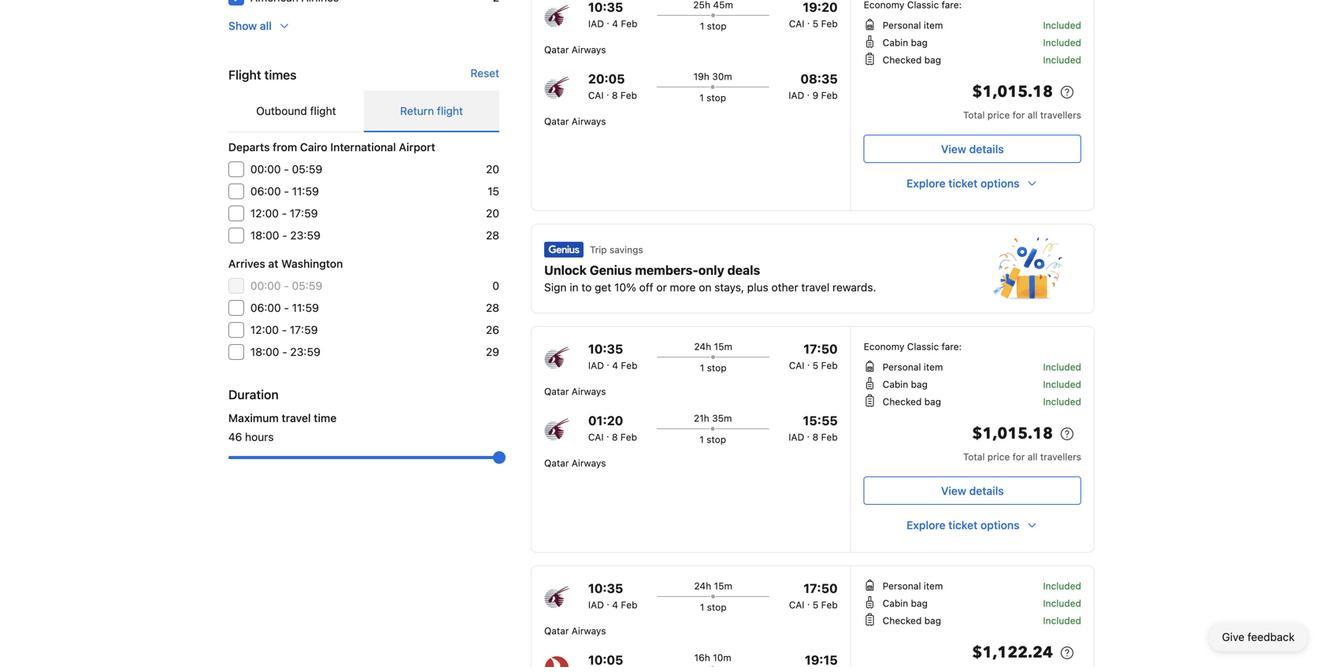 Task type: vqa. For each thing, say whether or not it's contained in the screenshot.


Task type: locate. For each thing, give the bounding box(es) containing it.
1 vertical spatial ticket
[[949, 519, 978, 532]]

0 vertical spatial options
[[981, 177, 1020, 190]]

total price for all travellers
[[964, 110, 1082, 121], [964, 451, 1082, 462]]

0 vertical spatial 00:00 - 05:59
[[251, 163, 323, 176]]

2 17:59 from the top
[[290, 323, 318, 336]]

06:00 - 11:59 for from
[[251, 185, 319, 198]]

1 vertical spatial options
[[981, 519, 1020, 532]]

. inside iad . 4 feb
[[607, 15, 610, 26]]

2 17:50 from the top
[[804, 581, 838, 596]]

1 vertical spatial 17:50 cai . 5 feb
[[789, 581, 838, 611]]

1 vertical spatial 24h
[[694, 581, 712, 592]]

1 up 21h
[[700, 362, 705, 373]]

0 vertical spatial 23:59
[[290, 229, 321, 242]]

1 vertical spatial $1,015.18
[[973, 423, 1053, 445]]

30m
[[712, 71, 732, 82]]

8 inside 01:20 cai . 8 feb
[[612, 432, 618, 443]]

tab list
[[228, 91, 499, 133]]

1 24h from the top
[[694, 341, 712, 352]]

18:00 - 23:59 up duration
[[251, 345, 321, 358]]

1 vertical spatial explore
[[907, 519, 946, 532]]

3 item from the top
[[924, 581, 943, 592]]

2 4 from the top
[[612, 360, 618, 371]]

28 for 06:00 - 11:59
[[486, 301, 499, 314]]

options for 08:35
[[981, 177, 1020, 190]]

qatar airways for 21h
[[544, 386, 606, 397]]

travellers for 15:55
[[1041, 451, 1082, 462]]

personal
[[883, 20, 921, 31], [883, 362, 921, 373], [883, 581, 921, 592]]

1 vertical spatial 05:59
[[292, 279, 323, 292]]

0 vertical spatial explore
[[907, 177, 946, 190]]

cabin for 15:55
[[883, 379, 909, 390]]

-
[[284, 163, 289, 176], [284, 185, 289, 198], [282, 207, 287, 220], [282, 229, 287, 242], [284, 279, 289, 292], [284, 301, 289, 314], [282, 323, 287, 336], [282, 345, 287, 358]]

0 vertical spatial total price for all travellers
[[964, 110, 1082, 121]]

24h 15m down on
[[694, 341, 733, 352]]

washington
[[281, 257, 343, 270]]

1 vertical spatial item
[[924, 362, 943, 373]]

0 vertical spatial travel
[[802, 281, 830, 294]]

feb inside 20:05 cai . 8 feb
[[621, 90, 637, 101]]

3 cabin bag from the top
[[883, 598, 928, 609]]

17:50 cai . 5 feb
[[789, 342, 838, 371], [789, 581, 838, 611]]

8 down the 20:05
[[612, 90, 618, 101]]

1 vertical spatial 20
[[486, 207, 499, 220]]

$1,122.24 region
[[864, 640, 1082, 667]]

1 explore ticket options button from the top
[[864, 169, 1082, 198]]

1 vertical spatial total
[[964, 451, 985, 462]]

1 options from the top
[[981, 177, 1020, 190]]

12:00 up duration
[[251, 323, 279, 336]]

1 vertical spatial 06:00
[[251, 301, 281, 314]]

1 06:00 from the top
[[251, 185, 281, 198]]

11:59 down the cairo
[[292, 185, 319, 198]]

view details for 08:35
[[941, 143, 1004, 156]]

18:00 up at
[[251, 229, 279, 242]]

15m
[[714, 341, 733, 352], [714, 581, 733, 592]]

explore ticket options button for 08:35
[[864, 169, 1082, 198]]

18:00 up duration
[[251, 345, 279, 358]]

give feedback button
[[1210, 623, 1308, 652]]

total
[[964, 110, 985, 121], [964, 451, 985, 462]]

0 vertical spatial 24h
[[694, 341, 712, 352]]

2 for from the top
[[1013, 451, 1025, 462]]

3 cabin from the top
[[883, 598, 909, 609]]

explore for 08:35
[[907, 177, 946, 190]]

2 vertical spatial cabin
[[883, 598, 909, 609]]

1 vertical spatial 10:35
[[588, 581, 623, 596]]

$1,015.18 for 08:35
[[973, 81, 1053, 103]]

1 vertical spatial explore ticket options
[[907, 519, 1020, 532]]

arrives at washington
[[228, 257, 343, 270]]

0 vertical spatial 20
[[486, 163, 499, 176]]

1 vertical spatial 28
[[486, 301, 499, 314]]

2 ticket from the top
[[949, 519, 978, 532]]

1 stop
[[700, 20, 727, 32], [700, 92, 726, 103], [700, 362, 727, 373], [700, 434, 726, 445], [700, 602, 727, 613]]

23:59 up washington
[[290, 229, 321, 242]]

1 up 19h
[[700, 20, 705, 32]]

1 vertical spatial 4
[[612, 360, 618, 371]]

0 vertical spatial travellers
[[1041, 110, 1082, 121]]

0 vertical spatial view details
[[941, 143, 1004, 156]]

1 vertical spatial details
[[970, 485, 1004, 498]]

0 vertical spatial 18:00
[[251, 229, 279, 242]]

1 15m from the top
[[714, 341, 733, 352]]

16h 10m
[[694, 652, 732, 663]]

2 vertical spatial all
[[1028, 451, 1038, 462]]

2 details from the top
[[970, 485, 1004, 498]]

feb
[[621, 18, 638, 29], [821, 18, 838, 29], [621, 90, 637, 101], [821, 90, 838, 101], [621, 360, 638, 371], [821, 360, 838, 371], [621, 432, 637, 443], [821, 432, 838, 443], [621, 600, 638, 611], [821, 600, 838, 611]]

18:00 - 23:59 for from
[[251, 229, 321, 242]]

17:59 down washington
[[290, 323, 318, 336]]

1 vertical spatial cabin
[[883, 379, 909, 390]]

5 qatar from the top
[[544, 626, 569, 637]]

0 vertical spatial view details button
[[864, 135, 1082, 163]]

1 up 16h
[[700, 602, 705, 613]]

1 vertical spatial $1,015.18 region
[[864, 421, 1082, 450]]

10:35 iad . 4 feb for 16h 10m
[[588, 581, 638, 611]]

2 15m from the top
[[714, 581, 733, 592]]

06:00 down at
[[251, 301, 281, 314]]

1 vertical spatial personal item
[[883, 362, 943, 373]]

2 personal from the top
[[883, 362, 921, 373]]

qatar for 21h 35m
[[544, 386, 569, 397]]

1 stop down 21h 35m
[[700, 434, 726, 445]]

1 $1,015.18 from the top
[[973, 81, 1053, 103]]

2 airways from the top
[[572, 116, 606, 127]]

3 stop from the top
[[707, 362, 727, 373]]

2 price from the top
[[988, 451, 1010, 462]]

2 23:59 from the top
[[290, 345, 321, 358]]

1 for from the top
[[1013, 110, 1025, 121]]

17:50
[[804, 342, 838, 356], [804, 581, 838, 596]]

1 view details from the top
[[941, 143, 1004, 156]]

1 vertical spatial checked bag
[[883, 396, 942, 407]]

2 06:00 from the top
[[251, 301, 281, 314]]

24h 15m up 16h 10m
[[694, 581, 733, 592]]

8 down 01:20
[[612, 432, 618, 443]]

airways for 19h 30m
[[572, 44, 606, 55]]

2 vertical spatial cabin bag
[[883, 598, 928, 609]]

1 vertical spatial 12:00
[[251, 323, 279, 336]]

cabin for 08:35
[[883, 37, 909, 48]]

0 vertical spatial item
[[924, 20, 943, 31]]

15
[[488, 185, 499, 198]]

item for 08:35
[[924, 20, 943, 31]]

3 qatar from the top
[[544, 386, 569, 397]]

1 $1,015.18 region from the top
[[864, 80, 1082, 108]]

ticket
[[949, 177, 978, 190], [949, 519, 978, 532]]

airways for 21h 35m
[[572, 386, 606, 397]]

1 vertical spatial 11:59
[[292, 301, 319, 314]]

1 total from the top
[[964, 110, 985, 121]]

1 vertical spatial 18:00
[[251, 345, 279, 358]]

1 vertical spatial view details button
[[864, 477, 1082, 505]]

1 vertical spatial 00:00
[[251, 279, 281, 292]]

checked bag for 15:55
[[883, 396, 942, 407]]

28 down "15"
[[486, 229, 499, 242]]

12:00 - 17:59 up arrives at washington
[[251, 207, 318, 220]]

. inside 20:05 cai . 8 feb
[[607, 87, 609, 98]]

0 vertical spatial 4
[[612, 18, 618, 29]]

1 vertical spatial view
[[941, 485, 967, 498]]

1 horizontal spatial travel
[[802, 281, 830, 294]]

23:59 for cairo
[[290, 229, 321, 242]]

travel left time
[[282, 412, 311, 425]]

$1,015.18 region for 15:55
[[864, 421, 1082, 450]]

checked
[[883, 54, 922, 65], [883, 396, 922, 407], [883, 615, 922, 626]]

0 vertical spatial cabin bag
[[883, 37, 928, 48]]

for for 08:35
[[1013, 110, 1025, 121]]

05:59 down the cairo
[[292, 163, 323, 176]]

checked bag
[[883, 54, 942, 65], [883, 396, 942, 407], [883, 615, 942, 626]]

0 horizontal spatial flight
[[310, 104, 336, 117]]

ticket for 08:35
[[949, 177, 978, 190]]

1 for 19h
[[700, 20, 705, 32]]

. inside 15:55 iad . 8 feb
[[807, 429, 810, 440]]

2 flight from the left
[[437, 104, 463, 117]]

details
[[970, 143, 1004, 156], [970, 485, 1004, 498]]

unlock genius members-only deals sign in to get 10% off or more on stays, plus other travel rewards.
[[544, 263, 877, 294]]

15m up 10m
[[714, 581, 733, 592]]

0 vertical spatial ticket
[[949, 177, 978, 190]]

1 vertical spatial 5
[[813, 360, 819, 371]]

2 05:59 from the top
[[292, 279, 323, 292]]

06:00 for arrives
[[251, 301, 281, 314]]

2 $1,015.18 region from the top
[[864, 421, 1082, 450]]

00:00 for arrives
[[251, 279, 281, 292]]

17:59
[[290, 207, 318, 220], [290, 323, 318, 336]]

2 00:00 from the top
[[251, 279, 281, 292]]

1 5 from the top
[[813, 18, 819, 29]]

12:00 - 17:59
[[251, 207, 318, 220], [251, 323, 318, 336]]

5 qatar airways from the top
[[544, 626, 606, 637]]

1 10:35 from the top
[[588, 342, 623, 356]]

travel right "other"
[[802, 281, 830, 294]]

1 stop down 19h 30m
[[700, 92, 726, 103]]

28 for 18:00 - 23:59
[[486, 229, 499, 242]]

plus
[[747, 281, 769, 294]]

10:35
[[588, 342, 623, 356], [588, 581, 623, 596]]

outbound
[[256, 104, 307, 117]]

cai
[[789, 18, 805, 29], [588, 90, 604, 101], [789, 360, 805, 371], [588, 432, 604, 443], [789, 600, 805, 611]]

1 vertical spatial for
[[1013, 451, 1025, 462]]

0 vertical spatial personal
[[883, 20, 921, 31]]

members-
[[635, 263, 699, 278]]

qatar for 19h 30m
[[544, 44, 569, 55]]

06:00 down departs
[[251, 185, 281, 198]]

8 inside 15:55 iad . 8 feb
[[813, 432, 819, 443]]

time
[[314, 412, 337, 425]]

2 vertical spatial checked
[[883, 615, 922, 626]]

2 explore from the top
[[907, 519, 946, 532]]

item
[[924, 20, 943, 31], [924, 362, 943, 373], [924, 581, 943, 592]]

feb inside cai . 5 feb
[[821, 18, 838, 29]]

arrives
[[228, 257, 265, 270]]

1 vertical spatial explore ticket options button
[[864, 511, 1082, 540]]

1 17:59 from the top
[[290, 207, 318, 220]]

explore for 15:55
[[907, 519, 946, 532]]

1 vertical spatial 18:00 - 23:59
[[251, 345, 321, 358]]

11:59
[[292, 185, 319, 198], [292, 301, 319, 314]]

1 down 21h
[[700, 434, 704, 445]]

28
[[486, 229, 499, 242], [486, 301, 499, 314]]

0 vertical spatial 28
[[486, 229, 499, 242]]

1 vertical spatial 10:35 iad . 4 feb
[[588, 581, 638, 611]]

on
[[699, 281, 712, 294]]

cai inside cai . 5 feb
[[789, 18, 805, 29]]

1 vertical spatial total price for all travellers
[[964, 451, 1082, 462]]

8 inside 20:05 cai . 8 feb
[[612, 90, 618, 101]]

5 airways from the top
[[572, 626, 606, 637]]

0 vertical spatial 10:35 iad . 4 feb
[[588, 342, 638, 371]]

2 cabin from the top
[[883, 379, 909, 390]]

0 vertical spatial details
[[970, 143, 1004, 156]]

00:00 - 05:59 down from
[[251, 163, 323, 176]]

0 vertical spatial 06:00
[[251, 185, 281, 198]]

20:05 cai . 8 feb
[[588, 71, 637, 101]]

duration
[[228, 387, 279, 402]]

qatar for 16h 10m
[[544, 626, 569, 637]]

1 vertical spatial travellers
[[1041, 451, 1082, 462]]

20 down "15"
[[486, 207, 499, 220]]

11:59 down washington
[[292, 301, 319, 314]]

0 horizontal spatial travel
[[282, 412, 311, 425]]

0 vertical spatial all
[[260, 19, 272, 32]]

details for 15:55
[[970, 485, 1004, 498]]

1 vertical spatial checked
[[883, 396, 922, 407]]

0 vertical spatial 10:35
[[588, 342, 623, 356]]

1 23:59 from the top
[[290, 229, 321, 242]]

18:00 for departs
[[251, 229, 279, 242]]

1 18:00 from the top
[[251, 229, 279, 242]]

06:00 - 11:59 down from
[[251, 185, 319, 198]]

28 up 26
[[486, 301, 499, 314]]

0 vertical spatial 12:00
[[251, 207, 279, 220]]

outbound flight button
[[228, 91, 364, 132]]

view details button for 15:55
[[864, 477, 1082, 505]]

00:00 - 05:59 down arrives at washington
[[251, 279, 323, 292]]

12:00 up at
[[251, 207, 279, 220]]

1 cabin bag from the top
[[883, 37, 928, 48]]

8 for 01:20
[[612, 432, 618, 443]]

1 vertical spatial 17:50
[[804, 581, 838, 596]]

4 inside iad . 4 feb
[[612, 18, 618, 29]]

classic
[[907, 341, 939, 352]]

2 10:35 iad . 4 feb from the top
[[588, 581, 638, 611]]

$1,015.18
[[973, 81, 1053, 103], [973, 423, 1053, 445]]

10:35 iad . 4 feb
[[588, 342, 638, 371], [588, 581, 638, 611]]

9 included from the top
[[1043, 615, 1082, 626]]

1 stop up 16h 10m
[[700, 602, 727, 613]]

departs from cairo international airport
[[228, 141, 436, 154]]

1 1 stop from the top
[[700, 20, 727, 32]]

8 down 15:55
[[813, 432, 819, 443]]

0 vertical spatial $1,015.18
[[973, 81, 1053, 103]]

3 5 from the top
[[813, 600, 819, 611]]

24h 15m
[[694, 341, 733, 352], [694, 581, 733, 592]]

18:00 - 23:59 up arrives at washington
[[251, 229, 321, 242]]

1 00:00 - 05:59 from the top
[[251, 163, 323, 176]]

2 explore ticket options button from the top
[[864, 511, 1082, 540]]

2 28 from the top
[[486, 301, 499, 314]]

11:59 for cairo
[[292, 185, 319, 198]]

1 for 16h
[[700, 602, 705, 613]]

view details
[[941, 143, 1004, 156], [941, 485, 1004, 498]]

15m down stays,
[[714, 341, 733, 352]]

0 vertical spatial total
[[964, 110, 985, 121]]

00:00 down departs
[[251, 163, 281, 176]]

2 00:00 - 05:59 from the top
[[251, 279, 323, 292]]

stop down 19h 30m
[[707, 92, 726, 103]]

1 qatar from the top
[[544, 44, 569, 55]]

all inside button
[[260, 19, 272, 32]]

12:00 - 17:59 for from
[[251, 207, 318, 220]]

0 vertical spatial 15m
[[714, 341, 733, 352]]

0 vertical spatial for
[[1013, 110, 1025, 121]]

24h
[[694, 341, 712, 352], [694, 581, 712, 592]]

0 vertical spatial 12:00 - 17:59
[[251, 207, 318, 220]]

1 vertical spatial 00:00 - 05:59
[[251, 279, 323, 292]]

06:00
[[251, 185, 281, 198], [251, 301, 281, 314]]

18:00
[[251, 229, 279, 242], [251, 345, 279, 358]]

ticket for 15:55
[[949, 519, 978, 532]]

2 $1,015.18 from the top
[[973, 423, 1053, 445]]

view
[[941, 143, 967, 156], [941, 485, 967, 498]]

1 vertical spatial 24h 15m
[[694, 581, 733, 592]]

5 1 stop from the top
[[700, 602, 727, 613]]

item for 15:55
[[924, 362, 943, 373]]

1 vertical spatial travel
[[282, 412, 311, 425]]

genius image
[[993, 237, 1063, 300], [544, 242, 584, 258], [544, 242, 584, 258]]

iad
[[588, 18, 604, 29], [789, 90, 805, 101], [588, 360, 604, 371], [789, 432, 805, 443], [588, 600, 604, 611]]

hours
[[245, 431, 274, 444]]

2 vertical spatial personal item
[[883, 581, 943, 592]]

personal for 08:35
[[883, 20, 921, 31]]

2 checked bag from the top
[[883, 396, 942, 407]]

personal item for 08:35
[[883, 20, 943, 31]]

5 stop from the top
[[707, 602, 727, 613]]

1 24h 15m from the top
[[694, 341, 733, 352]]

2 vertical spatial 4
[[612, 600, 618, 611]]

05:59 down washington
[[292, 279, 323, 292]]

4 for 16h 10m
[[612, 600, 618, 611]]

0 vertical spatial 17:50
[[804, 342, 838, 356]]

all
[[260, 19, 272, 32], [1028, 110, 1038, 121], [1028, 451, 1038, 462]]

flight right return
[[437, 104, 463, 117]]

0 vertical spatial 00:00
[[251, 163, 281, 176]]

16h
[[694, 652, 710, 663]]

1 12:00 - 17:59 from the top
[[251, 207, 318, 220]]

1 vertical spatial all
[[1028, 110, 1038, 121]]

8
[[612, 90, 618, 101], [612, 432, 618, 443], [813, 432, 819, 443]]

2 explore ticket options from the top
[[907, 519, 1020, 532]]

4
[[612, 18, 618, 29], [612, 360, 618, 371], [612, 600, 618, 611]]

0 vertical spatial explore ticket options button
[[864, 169, 1082, 198]]

00:00 down at
[[251, 279, 281, 292]]

20 for 00:00 - 05:59
[[486, 163, 499, 176]]

1 05:59 from the top
[[292, 163, 323, 176]]

2 view details from the top
[[941, 485, 1004, 498]]

0 vertical spatial 5
[[813, 18, 819, 29]]

1 12:00 from the top
[[251, 207, 279, 220]]

genius
[[590, 263, 632, 278]]

24h down on
[[694, 341, 712, 352]]

1 personal item from the top
[[883, 20, 943, 31]]

2 vertical spatial item
[[924, 581, 943, 592]]

at
[[268, 257, 279, 270]]

1 11:59 from the top
[[292, 185, 319, 198]]

1 vertical spatial 23:59
[[290, 345, 321, 358]]

3 personal from the top
[[883, 581, 921, 592]]

travellers
[[1041, 110, 1082, 121], [1041, 451, 1082, 462]]

stop down 21h 35m
[[707, 434, 726, 445]]

24h 15m for 10m
[[694, 581, 733, 592]]

2 vertical spatial personal
[[883, 581, 921, 592]]

1 17:50 from the top
[[804, 342, 838, 356]]

1 horizontal spatial flight
[[437, 104, 463, 117]]

1 stop up 21h 35m
[[700, 362, 727, 373]]

0 vertical spatial price
[[988, 110, 1010, 121]]

cai inside 20:05 cai . 8 feb
[[588, 90, 604, 101]]

flight
[[310, 104, 336, 117], [437, 104, 463, 117]]

2 total from the top
[[964, 451, 985, 462]]

0 vertical spatial explore ticket options
[[907, 177, 1020, 190]]

8 for 20:05
[[612, 90, 618, 101]]

qatar airways for 19h
[[544, 44, 606, 55]]

20 up "15"
[[486, 163, 499, 176]]

cabin bag for 08:35
[[883, 37, 928, 48]]

2 20 from the top
[[486, 207, 499, 220]]

1 airways from the top
[[572, 44, 606, 55]]

1 stop for 30m
[[700, 20, 727, 32]]

1 down 19h
[[700, 92, 704, 103]]

1 vertical spatial 06:00 - 11:59
[[251, 301, 319, 314]]

12:00 - 17:59 down arrives at washington
[[251, 323, 318, 336]]

2 vertical spatial 5
[[813, 600, 819, 611]]

20
[[486, 163, 499, 176], [486, 207, 499, 220]]

.
[[607, 15, 610, 26], [807, 15, 810, 26], [607, 87, 609, 98], [807, 87, 810, 98], [607, 357, 610, 368], [807, 357, 810, 368], [607, 429, 609, 440], [807, 429, 810, 440], [607, 596, 610, 607], [807, 596, 810, 607]]

5 for 10m
[[813, 600, 819, 611]]

feb inside 15:55 iad . 8 feb
[[821, 432, 838, 443]]

cabin
[[883, 37, 909, 48], [883, 379, 909, 390], [883, 598, 909, 609]]

1 10:35 iad . 4 feb from the top
[[588, 342, 638, 371]]

12:00
[[251, 207, 279, 220], [251, 323, 279, 336]]

qatar airways
[[544, 44, 606, 55], [544, 116, 606, 127], [544, 386, 606, 397], [544, 458, 606, 469], [544, 626, 606, 637]]

1 1 from the top
[[700, 20, 705, 32]]

18:00 - 23:59
[[251, 229, 321, 242], [251, 345, 321, 358]]

2 view details button from the top
[[864, 477, 1082, 505]]

airways for 16h 10m
[[572, 626, 606, 637]]

1 explore from the top
[[907, 177, 946, 190]]

2 included from the top
[[1043, 37, 1082, 48]]

stop for 10m
[[707, 602, 727, 613]]

stop up 19h 30m
[[707, 20, 727, 32]]

travel inside unlock genius members-only deals sign in to get 10% off or more on stays, plus other travel rewards.
[[802, 281, 830, 294]]

stop up 16h 10m
[[707, 602, 727, 613]]

1 stop up 19h 30m
[[700, 20, 727, 32]]

2 24h 15m from the top
[[694, 581, 733, 592]]

. inside 01:20 cai . 8 feb
[[607, 429, 609, 440]]

1 cabin from the top
[[883, 37, 909, 48]]

2 11:59 from the top
[[292, 301, 319, 314]]

17:59 up washington
[[290, 207, 318, 220]]

feedback
[[1248, 631, 1295, 644]]

3 1 from the top
[[700, 362, 705, 373]]

0 vertical spatial personal item
[[883, 20, 943, 31]]

1 18:00 - 23:59 from the top
[[251, 229, 321, 242]]

06:00 - 11:59
[[251, 185, 319, 198], [251, 301, 319, 314]]

3 checked from the top
[[883, 615, 922, 626]]

outbound flight
[[256, 104, 336, 117]]

5
[[813, 18, 819, 29], [813, 360, 819, 371], [813, 600, 819, 611]]

1 total price for all travellers from the top
[[964, 110, 1082, 121]]

08:35 iad . 9 feb
[[789, 71, 838, 101]]

23:59 up time
[[290, 345, 321, 358]]

$1,015.18 region
[[864, 80, 1082, 108], [864, 421, 1082, 450]]

2 qatar airways from the top
[[544, 116, 606, 127]]

view details for 15:55
[[941, 485, 1004, 498]]

2 12:00 - 17:59 from the top
[[251, 323, 318, 336]]

4 included from the top
[[1043, 362, 1082, 373]]

0 vertical spatial 24h 15m
[[694, 341, 733, 352]]

2 personal item from the top
[[883, 362, 943, 373]]

3 airways from the top
[[572, 386, 606, 397]]

1 17:50 cai . 5 feb from the top
[[789, 342, 838, 371]]

0 vertical spatial 17:59
[[290, 207, 318, 220]]

1 included from the top
[[1043, 20, 1082, 31]]

iad inside 08:35 iad . 9 feb
[[789, 90, 805, 101]]

1 20 from the top
[[486, 163, 499, 176]]

airways
[[572, 44, 606, 55], [572, 116, 606, 127], [572, 386, 606, 397], [572, 458, 606, 469], [572, 626, 606, 637]]

flight up departs from cairo international airport
[[310, 104, 336, 117]]

06:00 - 11:59 down arrives at washington
[[251, 301, 319, 314]]

1 checked bag from the top
[[883, 54, 942, 65]]

0 vertical spatial cabin
[[883, 37, 909, 48]]

explore ticket options
[[907, 177, 1020, 190], [907, 519, 1020, 532]]

1 vertical spatial view details
[[941, 485, 1004, 498]]

personal item
[[883, 20, 943, 31], [883, 362, 943, 373], [883, 581, 943, 592]]

0 vertical spatial 18:00 - 23:59
[[251, 229, 321, 242]]

24h up 16h
[[694, 581, 712, 592]]

. inside 08:35 iad . 9 feb
[[807, 87, 810, 98]]

2 vertical spatial checked bag
[[883, 615, 942, 626]]

12:00 for arrives
[[251, 323, 279, 336]]

stop up 21h 35m
[[707, 362, 727, 373]]

1 stop from the top
[[707, 20, 727, 32]]

2 10:35 from the top
[[588, 581, 623, 596]]

1 vertical spatial 12:00 - 17:59
[[251, 323, 318, 336]]

5 included from the top
[[1043, 379, 1082, 390]]

1 flight from the left
[[310, 104, 336, 117]]

0 vertical spatial 11:59
[[292, 185, 319, 198]]

24h 15m for 35m
[[694, 341, 733, 352]]

0 vertical spatial view
[[941, 143, 967, 156]]

2 24h from the top
[[694, 581, 712, 592]]

0 vertical spatial checked bag
[[883, 54, 942, 65]]



Task type: describe. For each thing, give the bounding box(es) containing it.
01:20 cai . 8 feb
[[588, 413, 637, 443]]

23:59 for washington
[[290, 345, 321, 358]]

4 1 stop from the top
[[700, 434, 726, 445]]

return flight button
[[364, 91, 499, 132]]

00:00 - 05:59 for from
[[251, 163, 323, 176]]

get
[[595, 281, 612, 294]]

flight for return flight
[[437, 104, 463, 117]]

fare:
[[942, 341, 962, 352]]

46
[[228, 431, 242, 444]]

stays,
[[715, 281, 744, 294]]

total for 08:35
[[964, 110, 985, 121]]

sign
[[544, 281, 567, 294]]

explore ticket options for 15:55
[[907, 519, 1020, 532]]

2 1 stop from the top
[[700, 92, 726, 103]]

personal item for 15:55
[[883, 362, 943, 373]]

5 for 35m
[[813, 360, 819, 371]]

4 qatar from the top
[[544, 458, 569, 469]]

2 qatar from the top
[[544, 116, 569, 127]]

unlock
[[544, 263, 587, 278]]

from
[[273, 141, 297, 154]]

17:59 for washington
[[290, 323, 318, 336]]

trip
[[590, 244, 607, 255]]

4 qatar airways from the top
[[544, 458, 606, 469]]

$1,015.18 for 15:55
[[973, 423, 1053, 445]]

26
[[486, 323, 499, 336]]

all for 01:20
[[1028, 451, 1038, 462]]

return flight
[[400, 104, 463, 117]]

all for 20:05
[[1028, 110, 1038, 121]]

cai inside 01:20 cai . 8 feb
[[588, 432, 604, 443]]

explore ticket options for 08:35
[[907, 177, 1020, 190]]

details for 08:35
[[970, 143, 1004, 156]]

reset
[[471, 67, 499, 80]]

15:55 iad . 8 feb
[[789, 413, 838, 443]]

times
[[264, 67, 297, 82]]

08:35
[[801, 71, 838, 86]]

8 included from the top
[[1043, 598, 1082, 609]]

only
[[699, 263, 725, 278]]

1 stop for 10m
[[700, 602, 727, 613]]

4 stop from the top
[[707, 434, 726, 445]]

trip savings
[[590, 244, 643, 255]]

06:00 for departs
[[251, 185, 281, 198]]

2 1 from the top
[[700, 92, 704, 103]]

21h
[[694, 413, 710, 424]]

4 for 21h 35m
[[612, 360, 618, 371]]

qatar airways for 16h
[[544, 626, 606, 637]]

rewards.
[[833, 281, 877, 294]]

departs
[[228, 141, 270, 154]]

maximum travel time 46 hours
[[228, 412, 337, 444]]

checked for 08:35
[[883, 54, 922, 65]]

give feedback
[[1222, 631, 1295, 644]]

travel inside the maximum travel time 46 hours
[[282, 412, 311, 425]]

4 airways from the top
[[572, 458, 606, 469]]

9
[[813, 90, 819, 101]]

to
[[582, 281, 592, 294]]

24h for 16h
[[694, 581, 712, 592]]

15m for 16h 10m
[[714, 581, 733, 592]]

. inside cai . 5 feb
[[807, 15, 810, 26]]

15m for 21h 35m
[[714, 341, 733, 352]]

18:00 - 23:59 for at
[[251, 345, 321, 358]]

0
[[493, 279, 499, 292]]

10m
[[713, 652, 732, 663]]

options for 15:55
[[981, 519, 1020, 532]]

flight
[[228, 67, 261, 82]]

10:35 iad . 4 feb for 21h 35m
[[588, 342, 638, 371]]

10%
[[615, 281, 636, 294]]

flight times
[[228, 67, 297, 82]]

4 1 from the top
[[700, 434, 704, 445]]

show
[[228, 19, 257, 32]]

8 for 15:55
[[813, 432, 819, 443]]

20:05
[[588, 71, 625, 86]]

economy classic fare:
[[864, 341, 962, 352]]

for for 15:55
[[1013, 451, 1025, 462]]

17:50 cai . 5 feb for 10m
[[789, 581, 838, 611]]

10:35 for 16h
[[588, 581, 623, 596]]

$1,122.24
[[973, 642, 1053, 664]]

price for 08:35
[[988, 110, 1010, 121]]

feb inside 01:20 cai . 8 feb
[[621, 432, 637, 443]]

1 for 21h
[[700, 362, 705, 373]]

show all button
[[222, 12, 297, 40]]

19h 30m
[[694, 71, 732, 82]]

return
[[400, 104, 434, 117]]

7 included from the top
[[1043, 581, 1082, 592]]

06:00 - 11:59 for at
[[251, 301, 319, 314]]

airport
[[399, 141, 436, 154]]

deals
[[728, 263, 760, 278]]

3 checked bag from the top
[[883, 615, 942, 626]]

cairo
[[300, 141, 328, 154]]

12:00 - 17:59 for at
[[251, 323, 318, 336]]

total price for all travellers for 08:35
[[964, 110, 1082, 121]]

11:59 for washington
[[292, 301, 319, 314]]

5 inside cai . 5 feb
[[813, 18, 819, 29]]

feb inside 08:35 iad . 9 feb
[[821, 90, 838, 101]]

20 for 12:00 - 17:59
[[486, 207, 499, 220]]

10:35 for 21h
[[588, 342, 623, 356]]

international
[[330, 141, 396, 154]]

travellers for 08:35
[[1041, 110, 1082, 121]]

18:00 for arrives
[[251, 345, 279, 358]]

1 stop for 35m
[[700, 362, 727, 373]]

12:00 for departs
[[251, 207, 279, 220]]

checked bag for 08:35
[[883, 54, 942, 65]]

other
[[772, 281, 799, 294]]

maximum
[[228, 412, 279, 425]]

17:50 for 21h 35m
[[804, 342, 838, 356]]

more
[[670, 281, 696, 294]]

show all
[[228, 19, 272, 32]]

19h
[[694, 71, 710, 82]]

price for 15:55
[[988, 451, 1010, 462]]

iad inside 15:55 iad . 8 feb
[[789, 432, 805, 443]]

2 stop from the top
[[707, 92, 726, 103]]

total price for all travellers for 15:55
[[964, 451, 1082, 462]]

21h 35m
[[694, 413, 732, 424]]

00:00 for departs
[[251, 163, 281, 176]]

00:00 - 05:59 for at
[[251, 279, 323, 292]]

view details button for 08:35
[[864, 135, 1082, 163]]

flight for outbound flight
[[310, 104, 336, 117]]

iad . 4 feb
[[588, 15, 638, 29]]

tab list containing outbound flight
[[228, 91, 499, 133]]

economy
[[864, 341, 905, 352]]

29
[[486, 345, 499, 358]]

in
[[570, 281, 579, 294]]

$1,015.18 region for 08:35
[[864, 80, 1082, 108]]

give
[[1222, 631, 1245, 644]]

05:59 for cairo
[[292, 163, 323, 176]]

01:20
[[588, 413, 623, 428]]

feb inside iad . 4 feb
[[621, 18, 638, 29]]

cai . 5 feb
[[789, 15, 838, 29]]

stop for 30m
[[707, 20, 727, 32]]

view for 15:55
[[941, 485, 967, 498]]

checked for 15:55
[[883, 396, 922, 407]]

iad inside iad . 4 feb
[[588, 18, 604, 29]]

35m
[[712, 413, 732, 424]]

3 included from the top
[[1043, 54, 1082, 65]]

personal for 15:55
[[883, 362, 921, 373]]

or
[[657, 281, 667, 294]]

savings
[[610, 244, 643, 255]]

17:50 cai . 5 feb for 35m
[[789, 342, 838, 371]]

24h for 21h
[[694, 341, 712, 352]]

15:55
[[803, 413, 838, 428]]

reset button
[[471, 65, 499, 81]]

cabin bag for 15:55
[[883, 379, 928, 390]]

view for 08:35
[[941, 143, 967, 156]]

6 included from the top
[[1043, 396, 1082, 407]]

3 personal item from the top
[[883, 581, 943, 592]]

total for 15:55
[[964, 451, 985, 462]]

17:59 for cairo
[[290, 207, 318, 220]]

off
[[639, 281, 654, 294]]



